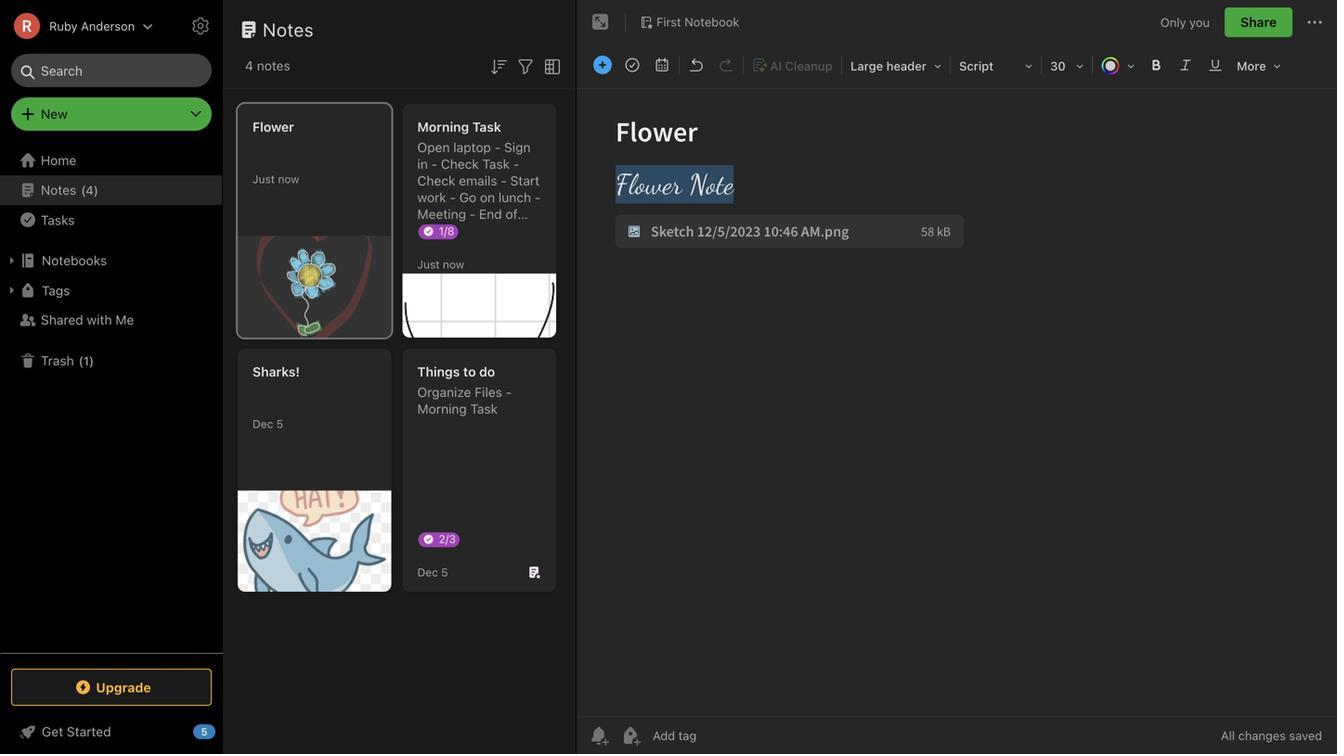 Task type: locate. For each thing, give the bounding box(es) containing it.
Search text field
[[24, 54, 199, 87]]

expand tags image
[[5, 283, 20, 298]]

check
[[441, 156, 479, 172], [417, 173, 455, 189]]

- right files
[[506, 385, 512, 400]]

all
[[1221, 729, 1235, 743]]

5 inside help and learning task checklist 'field'
[[201, 727, 208, 739]]

)
[[94, 183, 98, 197], [89, 354, 94, 368]]

4 down home link
[[86, 183, 94, 197]]

0 vertical spatial morning
[[417, 119, 469, 135]]

1 vertical spatial dec
[[417, 566, 438, 579]]

ruby
[[49, 19, 78, 33]]

just down the day
[[417, 258, 440, 271]]

0 horizontal spatial notes
[[41, 182, 76, 198]]

0 vertical spatial (
[[81, 183, 86, 197]]

just down flower
[[253, 173, 275, 186]]

more actions image
[[1304, 11, 1326, 33]]

Font size field
[[1044, 52, 1090, 79]]

in
[[417, 156, 428, 172]]

files
[[475, 385, 502, 400]]

notes up notes
[[263, 19, 314, 40]]

4 notes
[[245, 58, 290, 73]]

share
[[1241, 14, 1277, 30]]

0 horizontal spatial dec
[[253, 418, 273, 431]]

check down laptop
[[441, 156, 479, 172]]

italic image
[[1173, 52, 1199, 78]]

1 horizontal spatial 4
[[245, 58, 253, 73]]

0 horizontal spatial 5
[[201, 727, 208, 739]]

add filters image
[[514, 56, 537, 78]]

4 left notes
[[245, 58, 253, 73]]

Font color field
[[1095, 52, 1141, 79]]

morning down organize
[[417, 402, 467, 417]]

get started
[[42, 725, 111, 740]]

0 vertical spatial 4
[[245, 58, 253, 73]]

work
[[417, 190, 446, 205]]

laptop
[[453, 140, 491, 155]]

new button
[[11, 98, 212, 131]]

5 down 'sharks!'
[[276, 418, 283, 431]]

) right the trash
[[89, 354, 94, 368]]

( down home link
[[81, 183, 86, 197]]

anderson
[[81, 19, 135, 33]]

1 vertical spatial )
[[89, 354, 94, 368]]

emails
[[459, 173, 497, 189]]

morning
[[417, 119, 469, 135], [417, 402, 467, 417]]

- left sign
[[495, 140, 501, 155]]

) inside "trash ( 1 )"
[[89, 354, 94, 368]]

calendar event image
[[649, 52, 675, 78]]

0 horizontal spatial 4
[[86, 183, 94, 197]]

5 down 2/3
[[441, 566, 448, 579]]

5
[[276, 418, 283, 431], [441, 566, 448, 579], [201, 727, 208, 739]]

2 morning from the top
[[417, 402, 467, 417]]

0 vertical spatial just
[[253, 173, 275, 186]]

tags
[[42, 283, 70, 298]]

task image
[[619, 52, 645, 78]]

) for notes
[[94, 183, 98, 197]]

1 vertical spatial check
[[417, 173, 455, 189]]

( for notes
[[81, 183, 86, 197]]

notebooks link
[[0, 246, 222, 276]]

1 vertical spatial morning
[[417, 402, 467, 417]]

just now down 1/8
[[417, 258, 464, 271]]

( inside "trash ( 1 )"
[[79, 354, 83, 368]]

2 vertical spatial 5
[[201, 727, 208, 739]]

dec
[[253, 418, 273, 431], [417, 566, 438, 579]]

0 vertical spatial notes
[[263, 19, 314, 40]]

shared with me link
[[0, 306, 222, 335]]

0 vertical spatial )
[[94, 183, 98, 197]]

1 vertical spatial task
[[483, 156, 510, 172]]

first notebook
[[657, 15, 739, 29]]

just now
[[253, 173, 300, 186], [417, 258, 464, 271]]

task down files
[[470, 402, 498, 417]]

script
[[959, 59, 994, 73]]

1 horizontal spatial notes
[[263, 19, 314, 40]]

first
[[657, 15, 681, 29]]

just now down flower
[[253, 173, 300, 186]]

task
[[472, 119, 501, 135], [483, 156, 510, 172], [470, 402, 498, 417]]

2 vertical spatial task
[[470, 402, 498, 417]]

large
[[851, 59, 883, 73]]

1 vertical spatial (
[[79, 354, 83, 368]]

just
[[253, 173, 275, 186], [417, 258, 440, 271]]

0 horizontal spatial just
[[253, 173, 275, 186]]

1 horizontal spatial 5
[[276, 418, 283, 431]]

upgrade
[[96, 680, 151, 696]]

1 morning from the top
[[417, 119, 469, 135]]

dec 5
[[253, 418, 283, 431], [417, 566, 448, 579]]

( inside notes ( 4 )
[[81, 183, 86, 197]]

1 vertical spatial just
[[417, 258, 440, 271]]

0 vertical spatial dec 5
[[253, 418, 283, 431]]

now
[[278, 173, 300, 186], [443, 258, 464, 271]]

(
[[81, 183, 86, 197], [79, 354, 83, 368]]

0 vertical spatial now
[[278, 173, 300, 186]]

1 vertical spatial 4
[[86, 183, 94, 197]]

Help and Learning task checklist field
[[0, 718, 223, 748]]

4
[[245, 58, 253, 73], [86, 183, 94, 197]]

you
[[1190, 15, 1210, 29]]

0 vertical spatial just now
[[253, 173, 300, 186]]

) inside notes ( 4 )
[[94, 183, 98, 197]]

open
[[417, 140, 450, 155]]

0 horizontal spatial dec 5
[[253, 418, 283, 431]]

undo image
[[683, 52, 709, 78]]

1 horizontal spatial now
[[443, 258, 464, 271]]

notes
[[257, 58, 290, 73]]

task up "emails"
[[483, 156, 510, 172]]

Insert field
[[589, 52, 617, 78]]

check up work
[[417, 173, 455, 189]]

tree containing home
[[0, 146, 223, 653]]

large header
[[851, 59, 927, 73]]

( right the trash
[[79, 354, 83, 368]]

Sort options field
[[488, 54, 510, 78]]

home
[[41, 153, 76, 168]]

expand note image
[[590, 11, 612, 33]]

) down home link
[[94, 183, 98, 197]]

more
[[1237, 59, 1266, 73]]

trash ( 1 )
[[41, 353, 94, 369]]

only you
[[1161, 15, 1210, 29]]

5 left click to collapse icon
[[201, 727, 208, 739]]

notes down home
[[41, 182, 76, 198]]

task up laptop
[[472, 119, 501, 135]]

2/3
[[439, 533, 456, 546]]

tree
[[0, 146, 223, 653]]

things
[[417, 364, 460, 380]]

notes
[[263, 19, 314, 40], [41, 182, 76, 198]]

1 vertical spatial dec 5
[[417, 566, 448, 579]]

day
[[417, 223, 439, 239]]

More actions field
[[1304, 7, 1326, 37]]

do
[[479, 364, 495, 380]]

home link
[[0, 146, 223, 176]]

thumbnail image for things to do organize files - morning task
[[238, 491, 391, 592]]

notebook
[[685, 15, 739, 29]]

thumbnail image
[[238, 237, 391, 338], [403, 274, 556, 338], [238, 491, 391, 592]]

-
[[495, 140, 501, 155], [431, 156, 437, 172], [513, 156, 519, 172], [501, 173, 507, 189], [450, 190, 456, 205], [535, 190, 541, 205], [470, 207, 476, 222], [506, 385, 512, 400]]

new
[[41, 106, 68, 122]]

now down 1/8
[[443, 258, 464, 271]]

morning up open
[[417, 119, 469, 135]]

dec 5 down 'sharks!'
[[253, 418, 283, 431]]

on
[[480, 190, 495, 205]]

now down flower
[[278, 173, 300, 186]]

tags button
[[0, 276, 222, 306]]

None search field
[[24, 54, 199, 87]]

1 vertical spatial 5
[[441, 566, 448, 579]]

dec 5 down 2/3
[[417, 566, 448, 579]]

- down the go
[[470, 207, 476, 222]]

upgrade button
[[11, 670, 212, 707]]

1
[[83, 354, 89, 368]]

started
[[67, 725, 111, 740]]

ruby anderson
[[49, 19, 135, 33]]

1 vertical spatial now
[[443, 258, 464, 271]]

notes for notes
[[263, 19, 314, 40]]

1 vertical spatial notes
[[41, 182, 76, 198]]

to
[[463, 364, 476, 380]]

1 vertical spatial just now
[[417, 258, 464, 271]]

organize
[[417, 385, 471, 400]]



Task type: vqa. For each thing, say whether or not it's contained in the screenshot.
Expand note ICON
yes



Task type: describe. For each thing, give the bounding box(es) containing it.
meeting
[[417, 207, 466, 222]]

Account field
[[0, 7, 153, 45]]

1 horizontal spatial dec
[[417, 566, 438, 579]]

only
[[1161, 15, 1186, 29]]

2 horizontal spatial 5
[[441, 566, 448, 579]]

expand notebooks image
[[5, 254, 20, 268]]

morning inside morning task open laptop - sign in - check task - check emails - start work - go on lunch - meeting - end of day
[[417, 119, 469, 135]]

0 horizontal spatial now
[[278, 173, 300, 186]]

start
[[510, 173, 540, 189]]

me
[[115, 312, 134, 328]]

tasks button
[[0, 205, 222, 235]]

shared
[[41, 312, 83, 328]]

saved
[[1289, 729, 1322, 743]]

0 horizontal spatial just now
[[253, 173, 300, 186]]

flower
[[253, 119, 294, 135]]

all changes saved
[[1221, 729, 1322, 743]]

add a reminder image
[[588, 725, 610, 748]]

notebooks
[[42, 253, 107, 268]]

note window element
[[577, 0, 1337, 755]]

click to collapse image
[[216, 721, 230, 743]]

with
[[87, 312, 112, 328]]

tasks
[[41, 212, 75, 228]]

get
[[42, 725, 63, 740]]

changes
[[1238, 729, 1286, 743]]

things to do organize files - morning task
[[417, 364, 512, 417]]

bold image
[[1143, 52, 1169, 78]]

settings image
[[189, 15, 212, 37]]

Add filters field
[[514, 54, 537, 78]]

task inside things to do organize files - morning task
[[470, 402, 498, 417]]

Heading level field
[[844, 52, 948, 79]]

sign
[[504, 140, 531, 155]]

- inside things to do organize files - morning task
[[506, 385, 512, 400]]

Note Editor text field
[[577, 89, 1337, 717]]

( for trash
[[79, 354, 83, 368]]

1 horizontal spatial just
[[417, 258, 440, 271]]

0 vertical spatial dec
[[253, 418, 273, 431]]

- right in
[[431, 156, 437, 172]]

- down sign
[[513, 156, 519, 172]]

header
[[887, 59, 927, 73]]

of
[[506, 207, 518, 222]]

1 horizontal spatial dec 5
[[417, 566, 448, 579]]

share button
[[1225, 7, 1293, 37]]

- left the go
[[450, 190, 456, 205]]

View options field
[[537, 54, 564, 78]]

add tag image
[[619, 725, 642, 748]]

Add tag field
[[651, 729, 790, 744]]

sharks!
[[253, 364, 300, 380]]

- up lunch
[[501, 173, 507, 189]]

trash
[[41, 353, 74, 369]]

morning inside things to do organize files - morning task
[[417, 402, 467, 417]]

Font family field
[[953, 52, 1039, 79]]

underline image
[[1203, 52, 1229, 78]]

30
[[1050, 59, 1066, 73]]

1/8
[[439, 225, 454, 238]]

shared with me
[[41, 312, 134, 328]]

0 vertical spatial task
[[472, 119, 501, 135]]

1 horizontal spatial just now
[[417, 258, 464, 271]]

0 vertical spatial 5
[[276, 418, 283, 431]]

go
[[459, 190, 477, 205]]

first notebook button
[[633, 9, 746, 35]]

0 vertical spatial check
[[441, 156, 479, 172]]

lunch
[[499, 190, 531, 205]]

morning task open laptop - sign in - check task - check emails - start work - go on lunch - meeting - end of day
[[417, 119, 541, 239]]

end
[[479, 207, 502, 222]]

- down start
[[535, 190, 541, 205]]

4 inside notes ( 4 )
[[86, 183, 94, 197]]

thumbnail image for morning task open laptop - sign in - check task - check emails - start work - go on lunch - meeting - end of day
[[238, 237, 391, 338]]

More field
[[1230, 52, 1288, 79]]

) for trash
[[89, 354, 94, 368]]

notes ( 4 )
[[41, 182, 98, 198]]

notes for notes ( 4 )
[[41, 182, 76, 198]]



